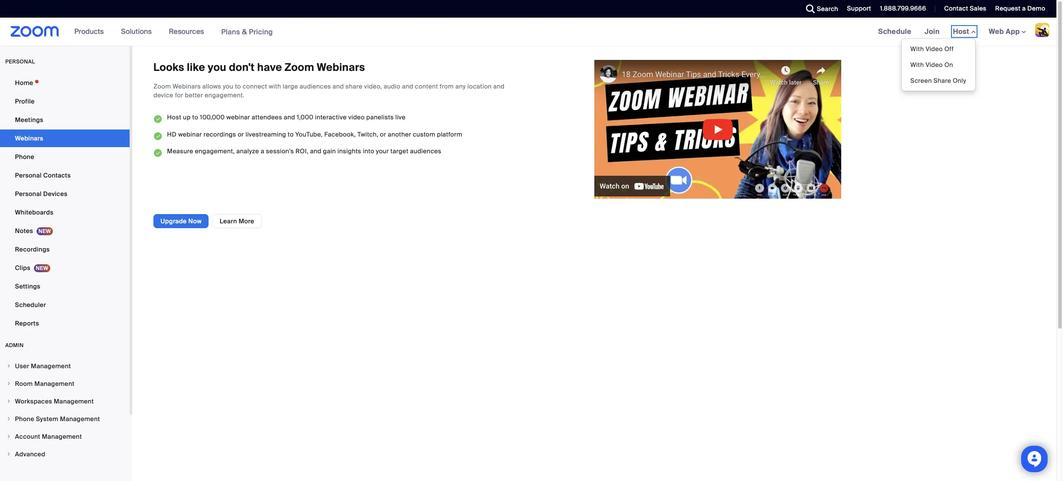 Task type: vqa. For each thing, say whether or not it's contained in the screenshot.
Screen Share Only link
yes



Task type: locate. For each thing, give the bounding box(es) containing it.
1 vertical spatial phone
[[15, 416, 34, 424]]

system
[[36, 416, 58, 424]]

settings
[[15, 283, 40, 291]]

audiences down 'custom'
[[410, 148, 442, 155]]

you
[[208, 60, 227, 74], [223, 83, 233, 91]]

phone inside personal menu menu
[[15, 153, 34, 161]]

webinars up better
[[173, 83, 201, 91]]

2 vertical spatial to
[[288, 131, 294, 138]]

products
[[74, 27, 104, 36]]

phone system management
[[15, 416, 100, 424]]

1 horizontal spatial to
[[235, 83, 241, 91]]

plans & pricing link
[[221, 27, 273, 36], [221, 27, 273, 36]]

or
[[238, 131, 244, 138], [380, 131, 386, 138]]

right image inside advanced 'menu item'
[[6, 452, 11, 458]]

support
[[848, 4, 872, 12]]

engagement.
[[205, 91, 245, 99]]

0 vertical spatial corner success image
[[154, 113, 163, 126]]

2 vertical spatial corner success image
[[154, 147, 163, 160]]

0 vertical spatial a
[[1023, 4, 1026, 12]]

0 vertical spatial phone
[[15, 153, 34, 161]]

0 horizontal spatial audiences
[[300, 83, 331, 91]]

0 vertical spatial to
[[235, 83, 241, 91]]

user management menu item
[[0, 358, 130, 375]]

1 right image from the top
[[6, 364, 11, 369]]

2 personal from the top
[[15, 190, 42, 198]]

management up workspaces management
[[34, 380, 74, 388]]

contact
[[945, 4, 969, 12]]

search button
[[800, 0, 841, 18]]

personal
[[15, 172, 42, 180], [15, 190, 42, 198]]

1 horizontal spatial webinar
[[227, 114, 250, 121]]

host
[[953, 27, 972, 36], [167, 114, 181, 121]]

0 horizontal spatial webinar
[[178, 131, 202, 138]]

zoom inside zoom webinars allows you to connect with large audiences and share video, audio and content from any location and device for better engagement.
[[154, 83, 171, 91]]

corner success image left hd
[[154, 130, 163, 143]]

to right up
[[192, 114, 198, 121]]

2 with from the top
[[911, 61, 924, 69]]

zoom up large
[[285, 60, 314, 74]]

with video on
[[911, 61, 954, 69]]

hd
[[167, 131, 177, 138]]

0 horizontal spatial or
[[238, 131, 244, 138]]

host up to 100,000 webinar attendees and 1,000 interactive video panelists live
[[167, 114, 406, 121]]

right image inside workspaces management menu item
[[6, 399, 11, 405]]

0 horizontal spatial host
[[167, 114, 181, 121]]

and left 1,000
[[284, 114, 295, 121]]

corner success image left measure
[[154, 147, 163, 160]]

right image
[[6, 364, 11, 369], [6, 382, 11, 387], [6, 417, 11, 422], [6, 435, 11, 440]]

contact sales link
[[938, 0, 989, 18], [945, 4, 987, 12]]

management up room management
[[31, 363, 71, 371]]

profile link
[[0, 93, 130, 110]]

or up analyze
[[238, 131, 244, 138]]

audiences right large
[[300, 83, 331, 91]]

2 phone from the top
[[15, 416, 34, 424]]

right image for workspaces management
[[6, 399, 11, 405]]

host up the off
[[953, 27, 972, 36]]

personal for personal devices
[[15, 190, 42, 198]]

management for user management
[[31, 363, 71, 371]]

and right location
[[494, 83, 505, 91]]

right image left system
[[6, 417, 11, 422]]

1 corner success image from the top
[[154, 113, 163, 126]]

management inside menu item
[[54, 398, 94, 406]]

personal up personal devices
[[15, 172, 42, 180]]

right image inside user management menu item
[[6, 364, 11, 369]]

right image left account
[[6, 435, 11, 440]]

1.888.799.9666 button
[[874, 0, 929, 18], [881, 4, 927, 12]]

upgrade now
[[161, 218, 202, 225]]

contact sales
[[945, 4, 987, 12]]

right image left workspaces
[[6, 399, 11, 405]]

1 vertical spatial a
[[261, 148, 265, 155]]

2 right image from the top
[[6, 382, 11, 387]]

0 vertical spatial personal
[[15, 172, 42, 180]]

webinars up share on the top left of page
[[317, 60, 365, 74]]

3 right image from the top
[[6, 417, 11, 422]]

video for on
[[926, 61, 943, 69]]

personal
[[5, 58, 35, 65]]

video,
[[364, 83, 382, 91]]

1 vertical spatial right image
[[6, 452, 11, 458]]

screen share only link
[[902, 73, 976, 89]]

engagement,
[[195, 148, 235, 155]]

right image for account management
[[6, 435, 11, 440]]

session's
[[266, 148, 294, 155]]

to down host up to 100,000 webinar attendees and 1,000 interactive video panelists live
[[288, 131, 294, 138]]

product information navigation
[[68, 18, 280, 46]]

video for off
[[926, 45, 943, 53]]

0 vertical spatial video
[[926, 45, 943, 53]]

webinar
[[227, 114, 250, 121], [178, 131, 202, 138]]

1 vertical spatial audiences
[[410, 148, 442, 155]]

corner success image down device at the left
[[154, 113, 163, 126]]

right image left room at left
[[6, 382, 11, 387]]

right image left advanced
[[6, 452, 11, 458]]

a left demo
[[1023, 4, 1026, 12]]

1 horizontal spatial or
[[380, 131, 386, 138]]

1 personal from the top
[[15, 172, 42, 180]]

admin menu menu
[[0, 358, 130, 464]]

a right analyze
[[261, 148, 265, 155]]

0 vertical spatial with
[[911, 45, 924, 53]]

large
[[283, 83, 298, 91]]

right image
[[6, 399, 11, 405], [6, 452, 11, 458]]

management down workspaces management menu item
[[60, 416, 100, 424]]

2 right image from the top
[[6, 452, 11, 458]]

corner success image
[[154, 113, 163, 126], [154, 130, 163, 143], [154, 147, 163, 160]]

to up the engagement. in the top left of the page
[[235, 83, 241, 91]]

audiences
[[300, 83, 331, 91], [410, 148, 442, 155]]

analyze
[[237, 148, 259, 155]]

with up "with video on"
[[911, 45, 924, 53]]

0 horizontal spatial webinars
[[15, 135, 43, 143]]

you up allows
[[208, 60, 227, 74]]

like
[[187, 60, 205, 74]]

2 horizontal spatial webinars
[[317, 60, 365, 74]]

scheduler
[[15, 301, 46, 309]]

management inside "menu item"
[[42, 433, 82, 441]]

allows
[[203, 83, 221, 91]]

phone
[[15, 153, 34, 161], [15, 416, 34, 424]]

0 vertical spatial audiences
[[300, 83, 331, 91]]

video left the on
[[926, 61, 943, 69]]

with video on link
[[902, 57, 976, 73]]

phone up personal contacts
[[15, 153, 34, 161]]

2 corner success image from the top
[[154, 130, 163, 143]]

workspaces management menu item
[[0, 394, 130, 410]]

and left gain
[[310, 148, 322, 155]]

1 phone from the top
[[15, 153, 34, 161]]

1 vertical spatial video
[[926, 61, 943, 69]]

resources
[[169, 27, 204, 36]]

right image inside phone system management menu item
[[6, 417, 11, 422]]

plans & pricing
[[221, 27, 273, 36]]

webinars down the meetings
[[15, 135, 43, 143]]

scheduler link
[[0, 296, 130, 314]]

or right twitch,
[[380, 131, 386, 138]]

banner
[[0, 18, 1057, 91]]

another
[[388, 131, 411, 138]]

personal for personal contacts
[[15, 172, 42, 180]]

1 vertical spatial with
[[911, 61, 924, 69]]

1 vertical spatial to
[[192, 114, 198, 121]]

now
[[188, 218, 202, 225]]

any
[[456, 83, 466, 91]]

phone inside menu item
[[15, 416, 34, 424]]

management down phone system management menu item at the left of the page
[[42, 433, 82, 441]]

1 with from the top
[[911, 45, 924, 53]]

host inside meetings navigation
[[953, 27, 972, 36]]

sales
[[970, 4, 987, 12]]

right image inside account management "menu item"
[[6, 435, 11, 440]]

video left the off
[[926, 45, 943, 53]]

host left up
[[167, 114, 181, 121]]

learn more button
[[212, 214, 262, 229]]

3 corner success image from the top
[[154, 147, 163, 160]]

device
[[154, 91, 173, 99]]

1 vertical spatial you
[[223, 83, 233, 91]]

audio
[[384, 83, 401, 91]]

0 vertical spatial host
[[953, 27, 972, 36]]

0 vertical spatial right image
[[6, 399, 11, 405]]

1 vertical spatial webinar
[[178, 131, 202, 138]]

0 vertical spatial you
[[208, 60, 227, 74]]

plans
[[221, 27, 240, 36]]

1 horizontal spatial zoom
[[285, 60, 314, 74]]

personal up whiteboards
[[15, 190, 42, 198]]

share
[[346, 83, 363, 91]]

webinars inside zoom webinars allows you to connect with large audiences and share video, audio and content from any location and device for better engagement.
[[173, 83, 201, 91]]

1 or from the left
[[238, 131, 244, 138]]

1 horizontal spatial host
[[953, 27, 972, 36]]

right image left user
[[6, 364, 11, 369]]

zoom webinars allows you to connect with large audiences and share video, audio and content from any location and device for better engagement.
[[154, 83, 505, 99]]

1 vertical spatial personal
[[15, 190, 42, 198]]

management up phone system management menu item at the left of the page
[[54, 398, 94, 406]]

1 vertical spatial host
[[167, 114, 181, 121]]

your
[[376, 148, 389, 155]]

2 vertical spatial webinars
[[15, 135, 43, 143]]

advanced
[[15, 451, 45, 459]]

1 video from the top
[[926, 45, 943, 53]]

1 horizontal spatial a
[[1023, 4, 1026, 12]]

0 horizontal spatial zoom
[[154, 83, 171, 91]]

1 vertical spatial webinars
[[173, 83, 201, 91]]

management for account management
[[42, 433, 82, 441]]

don't
[[229, 60, 255, 74]]

0 horizontal spatial a
[[261, 148, 265, 155]]

1 horizontal spatial webinars
[[173, 83, 201, 91]]

1 right image from the top
[[6, 399, 11, 405]]

advanced menu item
[[0, 446, 130, 463]]

reports link
[[0, 315, 130, 333]]

more
[[239, 218, 254, 225]]

roi,
[[296, 148, 309, 155]]

you up the engagement. in the top left of the page
[[223, 83, 233, 91]]

right image for phone system management
[[6, 417, 11, 422]]

attendees
[[252, 114, 282, 121]]

profile picture image
[[1036, 23, 1050, 37]]

1 vertical spatial zoom
[[154, 83, 171, 91]]

demo
[[1028, 4, 1046, 12]]

webinar up recordings
[[227, 114, 250, 121]]

1 vertical spatial corner success image
[[154, 130, 163, 143]]

2 video from the top
[[926, 61, 943, 69]]

phone up account
[[15, 416, 34, 424]]

off
[[945, 45, 954, 53]]

to inside zoom webinars allows you to connect with large audiences and share video, audio and content from any location and device for better engagement.
[[235, 83, 241, 91]]

0 horizontal spatial to
[[192, 114, 198, 121]]

request
[[996, 4, 1021, 12]]

zoom up device at the left
[[154, 83, 171, 91]]

4 right image from the top
[[6, 435, 11, 440]]

webinars link
[[0, 130, 130, 147]]

right image inside room management menu item
[[6, 382, 11, 387]]

measure engagement, analyze a session's roi, and gain insights into your target audiences
[[167, 148, 442, 155]]

with up screen
[[911, 61, 924, 69]]

webinar down up
[[178, 131, 202, 138]]



Task type: describe. For each thing, give the bounding box(es) containing it.
learn
[[220, 218, 237, 225]]

host for host
[[953, 27, 972, 36]]

gain
[[323, 148, 336, 155]]

meetings navigation
[[872, 18, 1057, 91]]

resources button
[[169, 18, 208, 46]]

upgrade
[[161, 218, 187, 225]]

phone for phone system management
[[15, 416, 34, 424]]

looks like you don't have zoom webinars
[[154, 60, 365, 74]]

live
[[396, 114, 406, 121]]

learn more
[[220, 218, 254, 225]]

personal menu menu
[[0, 74, 130, 334]]

panelists
[[367, 114, 394, 121]]

room management menu item
[[0, 376, 130, 393]]

host for host up to 100,000 webinar attendees and 1,000 interactive video panelists live
[[167, 114, 181, 121]]

account
[[15, 433, 40, 441]]

banner containing products
[[0, 18, 1057, 91]]

contacts
[[43, 172, 71, 180]]

interactive
[[315, 114, 347, 121]]

personal devices link
[[0, 185, 130, 203]]

home link
[[0, 74, 130, 92]]

better
[[185, 91, 203, 99]]

screen
[[911, 77, 932, 85]]

corner success image for measure
[[154, 147, 163, 160]]

audiences inside zoom webinars allows you to connect with large audiences and share video, audio and content from any location and device for better engagement.
[[300, 83, 331, 91]]

account management menu item
[[0, 429, 130, 446]]

search
[[817, 5, 839, 13]]

with video off link
[[902, 41, 976, 57]]

workspaces management
[[15, 398, 94, 406]]

target
[[391, 148, 409, 155]]

account management
[[15, 433, 82, 441]]

solutions
[[121, 27, 152, 36]]

home
[[15, 79, 33, 87]]

corner success image for hd
[[154, 130, 163, 143]]

right image for room management
[[6, 382, 11, 387]]

profile
[[15, 98, 35, 105]]

clips
[[15, 264, 30, 272]]

1,000
[[297, 114, 314, 121]]

solutions button
[[121, 18, 156, 46]]

with for with video on
[[911, 61, 924, 69]]

management for room management
[[34, 380, 74, 388]]

meetings
[[15, 116, 43, 124]]

measure
[[167, 148, 193, 155]]

clips link
[[0, 259, 130, 277]]

up
[[183, 114, 191, 121]]

right image for user management
[[6, 364, 11, 369]]

and right the audio
[[402, 83, 414, 91]]

video
[[349, 114, 365, 121]]

notes
[[15, 227, 33, 235]]

with video off
[[911, 45, 954, 53]]

zoom logo image
[[11, 26, 59, 37]]

2 horizontal spatial to
[[288, 131, 294, 138]]

personal devices
[[15, 190, 68, 198]]

with
[[269, 83, 281, 91]]

0 vertical spatial zoom
[[285, 60, 314, 74]]

upgrade now button
[[154, 214, 209, 229]]

0 vertical spatial webinars
[[317, 60, 365, 74]]

phone for phone
[[15, 153, 34, 161]]

1 horizontal spatial audiences
[[410, 148, 442, 155]]

right image for advanced
[[6, 452, 11, 458]]

schedule link
[[872, 18, 919, 46]]

hd webinar recordings or livestreaming to youtube, facebook, twitch, or another custom platform
[[167, 131, 463, 138]]

share
[[934, 77, 952, 85]]

app
[[1006, 27, 1020, 36]]

room
[[15, 380, 33, 388]]

&
[[242, 27, 247, 36]]

and left share on the top left of page
[[333, 83, 344, 91]]

only
[[953, 77, 967, 85]]

corner success image for host
[[154, 113, 163, 126]]

management for workspaces management
[[54, 398, 94, 406]]

custom
[[413, 131, 436, 138]]

content
[[415, 83, 438, 91]]

with for with video off
[[911, 45, 924, 53]]

insights
[[338, 148, 361, 155]]

into
[[363, 148, 375, 155]]

for
[[175, 91, 183, 99]]

web app button
[[989, 27, 1027, 36]]

platform
[[437, 131, 463, 138]]

facebook,
[[324, 131, 356, 138]]

webinars inside personal menu menu
[[15, 135, 43, 143]]

join link
[[919, 18, 947, 46]]

personal contacts link
[[0, 167, 130, 184]]

user
[[15, 363, 29, 371]]

personal contacts
[[15, 172, 71, 180]]

connect
[[243, 83, 267, 91]]

screen share only
[[911, 77, 967, 85]]

schedule
[[879, 27, 912, 36]]

devices
[[43, 190, 68, 198]]

join
[[925, 27, 940, 36]]

livestreaming
[[246, 131, 286, 138]]

recordings
[[15, 246, 50, 254]]

settings link
[[0, 278, 130, 296]]

admin
[[5, 342, 24, 349]]

2 or from the left
[[380, 131, 386, 138]]

whiteboards link
[[0, 204, 130, 221]]

looks
[[154, 60, 184, 74]]

web app
[[989, 27, 1020, 36]]

twitch,
[[358, 131, 379, 138]]

meetings link
[[0, 111, 130, 129]]

request a demo
[[996, 4, 1046, 12]]

0 vertical spatial webinar
[[227, 114, 250, 121]]

location
[[468, 83, 492, 91]]

youtube,
[[296, 131, 323, 138]]

notes link
[[0, 222, 130, 240]]

workspaces
[[15, 398, 52, 406]]

user management
[[15, 363, 71, 371]]

web
[[989, 27, 1005, 36]]

you inside zoom webinars allows you to connect with large audiences and share video, audio and content from any location and device for better engagement.
[[223, 83, 233, 91]]

phone system management menu item
[[0, 411, 130, 428]]

recordings link
[[0, 241, 130, 259]]



